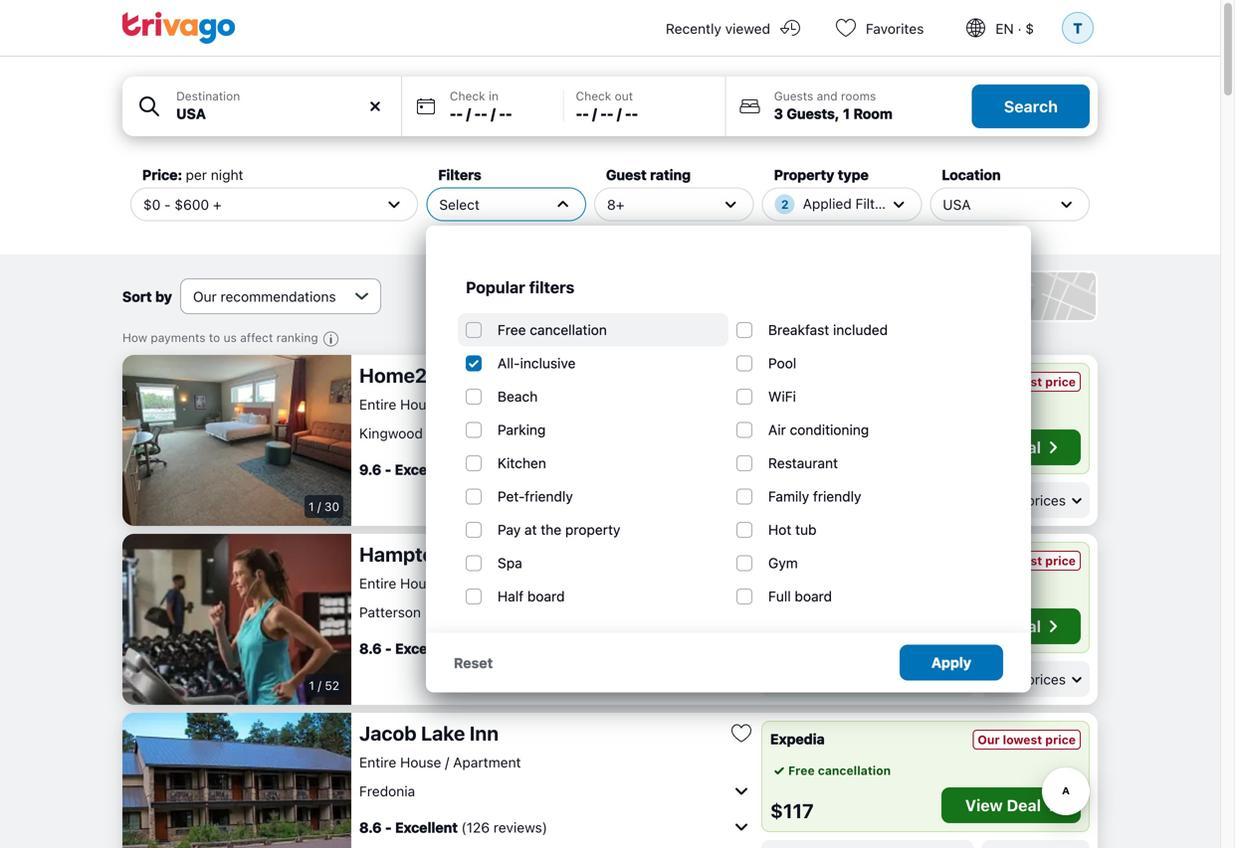 Task type: locate. For each thing, give the bounding box(es) containing it.
lowest for $117
[[1003, 734, 1042, 747]]

board for half board
[[527, 589, 565, 605]]

2 view from the top
[[965, 618, 1003, 637]]

(126
[[461, 820, 490, 836]]

deal for $131
[[1007, 618, 1041, 637]]

inn right the lake at the bottom left of the page
[[469, 722, 499, 745]]

friendly
[[525, 489, 573, 505], [813, 489, 861, 505]]

WiFi checkbox
[[737, 389, 752, 405]]

2 view deal from the top
[[965, 618, 1041, 637]]

by
[[155, 288, 172, 305]]

free cancellation button up $117
[[770, 762, 891, 780]]

1 prices from the top
[[1027, 492, 1066, 509]]

2 vertical spatial our
[[978, 734, 1000, 747]]

3 our from the top
[[978, 734, 1000, 747]]

Restaurant checkbox
[[737, 456, 752, 472]]

Family friendly checkbox
[[737, 489, 752, 505]]

free up $117
[[788, 764, 815, 778]]

patterson down at
[[484, 543, 575, 566]]

inn down pay at the property checkbox
[[450, 543, 480, 566]]

excellent for home2
[[395, 462, 458, 478]]

free cancellation button up $131
[[770, 583, 891, 601]]

expedia down pool
[[770, 373, 825, 390]]

0 vertical spatial prices
[[1027, 492, 1066, 509]]

0 horizontal spatial patterson
[[359, 604, 421, 621]]

house down home2
[[400, 397, 441, 413]]

1 8.6 from the top
[[359, 641, 382, 657]]

house
[[400, 397, 441, 413], [400, 576, 441, 592], [400, 755, 441, 771]]

3 deal from the top
[[1007, 797, 1041, 816]]

2 vertical spatial house
[[400, 755, 441, 771]]

all-inclusive
[[498, 355, 576, 372]]

8.6 down fredonia
[[359, 820, 382, 836]]

inn inside button
[[469, 722, 499, 745]]

inn
[[450, 543, 480, 566], [469, 722, 499, 745]]

1 vertical spatial view deal
[[965, 618, 1041, 637]]

2 vertical spatial excellent
[[395, 820, 458, 836]]

price for $117
[[1045, 734, 1076, 747]]

1 vertical spatial reviews)
[[495, 641, 549, 657]]

hotels.com
[[811, 494, 880, 508]]

view
[[965, 438, 1003, 457], [965, 618, 1003, 637], [965, 797, 1003, 816]]

entire house / apartment button down the lake at the bottom left of the page
[[359, 754, 521, 772]]

search
[[1004, 97, 1058, 116]]

pet-
[[498, 489, 525, 505]]

filters up select
[[438, 167, 481, 183]]

more prices button for $107
[[982, 483, 1090, 519]]

1 vertical spatial more prices button
[[982, 662, 1090, 698]]

3 expedia from the top
[[770, 732, 825, 748]]

0 vertical spatial expedia
[[770, 373, 825, 390]]

(124
[[461, 462, 489, 478]]

board for full board
[[795, 589, 832, 605]]

$600
[[175, 196, 209, 213]]

2 view deal button from the top
[[941, 609, 1081, 645]]

1 apartment from the top
[[453, 397, 521, 413]]

house down hampton on the bottom of the page
[[400, 576, 441, 592]]

1 vertical spatial view deal button
[[941, 609, 1081, 645]]

1 horizontal spatial patterson
[[484, 543, 575, 566]]

check for check in -- / -- / --
[[450, 89, 485, 103]]

0 vertical spatial excellent
[[395, 462, 458, 478]]

3 apartment from the top
[[453, 755, 521, 771]]

0 vertical spatial more prices button
[[982, 483, 1090, 519]]

3 entire house / apartment button from the top
[[359, 754, 521, 772]]

0 vertical spatial entire house / apartment
[[359, 397, 521, 413]]

8.6
[[359, 641, 382, 657], [359, 820, 382, 836]]

check left out
[[576, 89, 611, 103]]

kingwood right hilton on the top left of the page
[[584, 364, 678, 387]]

check inside check in -- / -- / --
[[450, 89, 485, 103]]

reviews) right the (705
[[495, 641, 549, 657]]

$107 down air
[[770, 441, 817, 465]]

entire house / apartment down the lake at the bottom left of the page
[[359, 755, 521, 771]]

kingwood inside kingwood button
[[359, 425, 423, 442]]

prices for $131
[[1027, 672, 1066, 688]]

3 view deal from the top
[[965, 797, 1041, 816]]

apartment
[[453, 397, 521, 413], [453, 576, 521, 592], [453, 755, 521, 771]]

friendly up the
[[525, 489, 573, 505]]

1 vertical spatial more
[[990, 672, 1023, 688]]

0 vertical spatial $107
[[770, 441, 817, 465]]

entire house / apartment down spa checkbox
[[359, 576, 521, 592]]

0 vertical spatial entire
[[359, 397, 396, 413]]

popular
[[466, 278, 525, 297]]

-
[[450, 106, 456, 122], [456, 106, 463, 122], [474, 106, 481, 122], [481, 106, 488, 122], [499, 106, 506, 122], [506, 106, 512, 122], [576, 106, 582, 122], [582, 106, 589, 122], [600, 106, 607, 122], [607, 106, 614, 122], [625, 106, 632, 122], [632, 106, 638, 122], [164, 196, 171, 213], [385, 462, 391, 478], [385, 641, 392, 657], [385, 820, 392, 836]]

3 our lowest price from the top
[[978, 734, 1076, 747]]

the
[[541, 522, 562, 538]]

1 our lowest price from the top
[[978, 375, 1076, 389]]

view deal for $131
[[965, 618, 1041, 637]]

breakfast included
[[768, 322, 888, 338]]

3 entire house / apartment from the top
[[359, 755, 521, 771]]

excellent
[[395, 462, 458, 478], [395, 641, 458, 657], [395, 820, 458, 836]]

2
[[781, 198, 789, 212]]

filters
[[529, 278, 575, 297]]

2 prices from the top
[[1027, 672, 1066, 688]]

3 lowest from the top
[[1003, 734, 1042, 747]]

view deal for $107
[[965, 438, 1041, 457]]

2 house from the top
[[400, 576, 441, 592]]

All-inclusive checkbox
[[466, 356, 482, 371]]

free cancellation up $131
[[788, 585, 891, 599]]

1 vertical spatial filters
[[856, 196, 895, 212]]

1 lowest from the top
[[1003, 375, 1042, 389]]

1 vertical spatial prices
[[1027, 672, 1066, 688]]

excellent left (126
[[395, 820, 458, 836]]

0 vertical spatial more prices
[[990, 492, 1066, 509]]

1 price from the top
[[1045, 375, 1076, 389]]

entire
[[359, 397, 396, 413], [359, 576, 396, 592], [359, 755, 396, 771]]

found:
[[499, 288, 540, 305]]

ranking
[[276, 331, 318, 345]]

1 vertical spatial inn
[[469, 722, 499, 745]]

3 price from the top
[[1045, 734, 1076, 747]]

room
[[854, 106, 893, 122]]

0 vertical spatial our
[[978, 375, 1000, 389]]

2 vertical spatial lowest
[[1003, 734, 1042, 747]]

1 entire from the top
[[359, 397, 396, 413]]

expedia for $131
[[770, 552, 825, 569]]

2 our from the top
[[978, 554, 1000, 568]]

2 more prices button from the top
[[982, 662, 1090, 698]]

1 friendly from the left
[[525, 489, 573, 505]]

1 vertical spatial kingwood
[[359, 425, 423, 442]]

3 view deal button from the top
[[941, 788, 1081, 824]]

0 vertical spatial apartment
[[453, 397, 521, 413]]

view deal
[[965, 438, 1041, 457], [965, 618, 1041, 637], [965, 797, 1041, 816]]

expedia
[[770, 373, 825, 390], [770, 552, 825, 569], [770, 732, 825, 748]]

entire house / apartment for inn
[[359, 576, 521, 592]]

$0
[[143, 196, 161, 213]]

recently
[[666, 20, 722, 37]]

2 vertical spatial view deal button
[[941, 788, 1081, 824]]

entire down home2
[[359, 397, 396, 413]]

reviews) right (126
[[494, 820, 547, 836]]

1 vertical spatial excellent
[[395, 641, 458, 657]]

8.6 up jacob
[[359, 641, 382, 657]]

1 entire house / apartment button from the top
[[359, 396, 521, 414]]

2 vertical spatial apartment
[[453, 755, 521, 771]]

0 vertical spatial our lowest price
[[978, 375, 1076, 389]]

1 check from the left
[[450, 89, 485, 103]]

1 down rooms
[[843, 106, 850, 122]]

0 vertical spatial view deal button
[[941, 430, 1081, 466]]

2 entire from the top
[[359, 576, 396, 592]]

2 vertical spatial free
[[788, 764, 815, 778]]

gym
[[768, 555, 798, 572]]

1 vertical spatial patterson
[[359, 604, 421, 621]]

entire house / apartment for suites
[[359, 397, 521, 413]]

2 8.6 from the top
[[359, 820, 382, 836]]

+
[[213, 196, 222, 213]]

0 vertical spatial inn
[[450, 543, 480, 566]]

0 horizontal spatial board
[[527, 589, 565, 605]]

fredonia button
[[359, 776, 753, 808]]

friendly up tub
[[813, 489, 861, 505]]

lake
[[421, 722, 465, 745]]

filters down type
[[856, 196, 895, 212]]

1 expedia from the top
[[770, 373, 825, 390]]

1 vertical spatial our lowest price
[[978, 554, 1076, 568]]

free cancellation
[[498, 322, 607, 338], [788, 585, 891, 599], [788, 764, 891, 778]]

deal
[[1007, 438, 1041, 457], [1007, 618, 1041, 637], [1007, 797, 1041, 816]]

1 horizontal spatial check
[[576, 89, 611, 103]]

0 vertical spatial lowest
[[1003, 375, 1042, 389]]

3 view from the top
[[965, 797, 1003, 816]]

Hot tub checkbox
[[737, 522, 752, 538]]

1 vertical spatial apartment
[[453, 576, 521, 592]]

guests
[[774, 89, 813, 103]]

2 our lowest price from the top
[[978, 554, 1076, 568]]

expedia up $117
[[770, 732, 825, 748]]

0 vertical spatial patterson
[[484, 543, 575, 566]]

2 more prices from the top
[[990, 672, 1066, 688]]

home2 suites by hilton kingwood houston button
[[359, 363, 762, 388]]

hampton inn patterson button
[[359, 542, 722, 567]]

out
[[615, 89, 633, 103]]

check out -- / -- / --
[[576, 89, 638, 122]]

2 board from the left
[[795, 589, 832, 605]]

1 inside guests and rooms 3 guests, 1 room
[[843, 106, 850, 122]]

1 left "52"
[[309, 679, 314, 693]]

2 apartment from the top
[[453, 576, 521, 592]]

entire house / apartment button down spa checkbox
[[359, 575, 521, 593]]

rooms
[[841, 89, 876, 103]]

2 vertical spatial view
[[965, 797, 1003, 816]]

how payments to us affect ranking button
[[122, 330, 344, 351]]

1 house from the top
[[400, 397, 441, 413]]

1 horizontal spatial friendly
[[813, 489, 861, 505]]

2 expedia from the top
[[770, 552, 825, 569]]

in
[[489, 89, 499, 103]]

1 vertical spatial expedia
[[770, 552, 825, 569]]

2 vertical spatial entire house / apartment button
[[359, 754, 521, 772]]

2 deal from the top
[[1007, 618, 1041, 637]]

Beach checkbox
[[466, 389, 482, 405]]

$107 up hot tub
[[769, 491, 807, 510]]

1 vertical spatial more prices
[[990, 672, 1066, 688]]

favorites link
[[818, 0, 948, 56]]

0 vertical spatial house
[[400, 397, 441, 413]]

1 vertical spatial 1
[[308, 500, 314, 514]]

family friendly
[[768, 489, 861, 505]]

Pool checkbox
[[737, 356, 752, 371]]

1 vertical spatial view
[[965, 618, 1003, 637]]

expedia for $117
[[770, 732, 825, 748]]

0 vertical spatial deal
[[1007, 438, 1041, 457]]

property type
[[774, 167, 869, 183]]

free cancellation up $117
[[788, 764, 891, 778]]

apartment down spa checkbox
[[453, 576, 521, 592]]

entire up fredonia
[[359, 755, 396, 771]]

1 board from the left
[[527, 589, 565, 605]]

0 horizontal spatial friendly
[[525, 489, 573, 505]]

0 vertical spatial free cancellation
[[498, 322, 607, 338]]

2 friendly from the left
[[813, 489, 861, 505]]

prices
[[1027, 492, 1066, 509], [1027, 672, 1066, 688]]

1 vertical spatial free cancellation button
[[770, 762, 891, 780]]

0 vertical spatial entire house / apartment button
[[359, 396, 521, 414]]

0 vertical spatial price
[[1045, 375, 1076, 389]]

2 vertical spatial our lowest price
[[978, 734, 1076, 747]]

1 vertical spatial entire house / apartment button
[[359, 575, 521, 593]]

1 more from the top
[[990, 492, 1023, 509]]

2 vertical spatial entire house / apartment
[[359, 755, 521, 771]]

hot tub
[[768, 522, 817, 538]]

deal for $107
[[1007, 438, 1041, 457]]

1 vertical spatial 8.6
[[359, 820, 382, 836]]

(705
[[461, 641, 491, 657]]

2 vertical spatial cancellation
[[818, 764, 891, 778]]

1 more prices button from the top
[[982, 483, 1090, 519]]

2 price from the top
[[1045, 554, 1076, 568]]

2 lowest from the top
[[1003, 554, 1042, 568]]

air
[[768, 422, 786, 438]]

0 vertical spatial more
[[990, 492, 1023, 509]]

select
[[439, 196, 480, 213]]

apartment down the lake at the bottom left of the page
[[453, 755, 521, 771]]

rating
[[650, 167, 691, 183]]

1 vertical spatial entire house / apartment
[[359, 576, 521, 592]]

1 vertical spatial house
[[400, 576, 441, 592]]

0 vertical spatial kingwood
[[584, 364, 678, 387]]

1 vertical spatial price
[[1045, 554, 1076, 568]]

1 our from the top
[[978, 375, 1000, 389]]

expedia for $107
[[770, 373, 825, 390]]

0 horizontal spatial filters
[[438, 167, 481, 183]]

check left in
[[450, 89, 485, 103]]

reviews) up pet-
[[493, 462, 547, 478]]

free cancellation up inclusive
[[498, 322, 607, 338]]

viewed
[[725, 20, 770, 37]]

conditioning
[[790, 422, 869, 438]]

board right half
[[527, 589, 565, 605]]

177
[[546, 288, 570, 305]]

8+
[[607, 196, 625, 213]]

1 horizontal spatial kingwood
[[584, 364, 678, 387]]

2 entire house / apartment button from the top
[[359, 575, 521, 593]]

patterson inside hampton inn patterson button
[[484, 543, 575, 566]]

2 vertical spatial price
[[1045, 734, 1076, 747]]

patterson
[[484, 543, 575, 566], [359, 604, 421, 621]]

excellent left the (705
[[395, 641, 458, 657]]

our for $107
[[978, 375, 1000, 389]]

0 vertical spatial 1
[[843, 106, 850, 122]]

cancellation
[[530, 322, 607, 338], [818, 585, 891, 599], [818, 764, 891, 778]]

1 horizontal spatial board
[[795, 589, 832, 605]]

free down the gym
[[788, 585, 815, 599]]

patterson down hampton on the bottom of the page
[[359, 604, 421, 621]]

en · $
[[996, 20, 1034, 37]]

0 vertical spatial 8.6
[[359, 641, 382, 657]]

2 vertical spatial view deal
[[965, 797, 1041, 816]]

kingwood up 9.6
[[359, 425, 423, 442]]

Kitchen checkbox
[[466, 456, 482, 472]]

1 vertical spatial lowest
[[1003, 554, 1042, 568]]

how payments to us affect ranking
[[122, 331, 318, 345]]

guests,
[[787, 106, 840, 122]]

1 view from the top
[[965, 438, 1003, 457]]

3 entire from the top
[[359, 755, 396, 771]]

entire for jacob
[[359, 755, 396, 771]]

reviews)
[[493, 462, 547, 478], [495, 641, 549, 657], [494, 820, 547, 836]]

our
[[978, 375, 1000, 389], [978, 554, 1000, 568], [978, 734, 1000, 747]]

deal for $117
[[1007, 797, 1041, 816]]

0 vertical spatial view
[[965, 438, 1003, 457]]

0 horizontal spatial check
[[450, 89, 485, 103]]

search button
[[972, 85, 1090, 128]]

board right full
[[795, 589, 832, 605]]

Half board checkbox
[[466, 589, 482, 605]]

2 entire house / apartment from the top
[[359, 576, 521, 592]]

1 view deal from the top
[[965, 438, 1041, 457]]

more prices button
[[982, 483, 1090, 519], [982, 662, 1090, 698]]

excellent for hampton
[[395, 641, 458, 657]]

house down jacob lake inn in the left bottom of the page
[[400, 755, 441, 771]]

2 vertical spatial reviews)
[[494, 820, 547, 836]]

2 free cancellation button from the top
[[770, 762, 891, 780]]

apartment up the parking checkbox
[[453, 397, 521, 413]]

friendly for pet-friendly
[[525, 489, 573, 505]]

2 vertical spatial 1
[[309, 679, 314, 693]]

$107
[[770, 441, 817, 465], [769, 491, 807, 510]]

expedia down hot tub
[[770, 552, 825, 569]]

1 more prices from the top
[[990, 492, 1066, 509]]

entire house / apartment down suites at the left top of page
[[359, 397, 521, 413]]

1 for home2 suites by hilton kingwood houston
[[308, 500, 314, 514]]

t
[[1073, 20, 1082, 36]]

1 vertical spatial entire
[[359, 576, 396, 592]]

view deal button
[[941, 430, 1081, 466], [941, 609, 1081, 645], [941, 788, 1081, 824]]

2 vertical spatial deal
[[1007, 797, 1041, 816]]

entire house / apartment button for suites
[[359, 396, 521, 414]]

excellent left the kitchen option
[[395, 462, 458, 478]]

tub
[[795, 522, 817, 538]]

0 vertical spatial view deal
[[965, 438, 1041, 457]]

check inside check out -- / -- / --
[[576, 89, 611, 103]]

0 vertical spatial filters
[[438, 167, 481, 183]]

1 deal from the top
[[1007, 438, 1041, 457]]

0 vertical spatial free
[[498, 322, 526, 338]]

view deal button for $107
[[941, 430, 1081, 466]]

entire house / apartment button down suites at the left top of page
[[359, 396, 521, 414]]

0 vertical spatial free cancellation button
[[770, 583, 891, 601]]

home2 suites by hilton kingwood houston, (kingwood, usa) image
[[122, 355, 351, 527]]

2 check from the left
[[576, 89, 611, 103]]

entire for hampton
[[359, 576, 396, 592]]

1 / 30
[[308, 500, 339, 514]]

entire down hampton on the bottom of the page
[[359, 576, 396, 592]]

1 vertical spatial our
[[978, 554, 1000, 568]]

view deal button for $131
[[941, 609, 1081, 645]]

pool
[[768, 355, 796, 372]]

1 view deal button from the top
[[941, 430, 1081, 466]]

property
[[774, 167, 834, 183]]

2 vertical spatial entire
[[359, 755, 396, 771]]

0 horizontal spatial kingwood
[[359, 425, 423, 442]]

reviews) for by
[[493, 462, 547, 478]]

how
[[122, 331, 147, 345]]

1 free cancellation button from the top
[[770, 583, 891, 601]]

trivago logo image
[[122, 12, 236, 44]]

per
[[186, 167, 207, 183]]

destination
[[176, 89, 240, 103]]

3 house from the top
[[400, 755, 441, 771]]

1 left "30"
[[308, 500, 314, 514]]

2 more from the top
[[990, 672, 1023, 688]]

2 vertical spatial expedia
[[770, 732, 825, 748]]

0 vertical spatial reviews)
[[493, 462, 547, 478]]

free up all-
[[498, 322, 526, 338]]

1 vertical spatial deal
[[1007, 618, 1041, 637]]

view for $107
[[965, 438, 1003, 457]]

1 entire house / apartment from the top
[[359, 397, 521, 413]]



Task type: vqa. For each thing, say whether or not it's contained in the screenshot.
MOUNTAINVIEW LODGE AND SUITES, (BOZEMAN, USA) "image"
no



Task type: describe. For each thing, give the bounding box(es) containing it.
fredonia
[[359, 784, 415, 800]]

sort by
[[122, 288, 172, 305]]

$117
[[770, 800, 814, 823]]

2 vertical spatial free cancellation
[[788, 764, 891, 778]]

usa
[[943, 196, 971, 213]]

more for $131
[[990, 672, 1023, 688]]

home2
[[359, 364, 427, 387]]

pay
[[498, 522, 521, 538]]

apartment for patterson
[[453, 576, 521, 592]]

patterson button
[[359, 597, 753, 629]]

kitchen
[[498, 455, 546, 472]]

stays
[[460, 288, 495, 305]]

jacob lake inn, (fredonia, usa) image
[[122, 714, 351, 849]]

hilton
[[524, 364, 579, 387]]

entire house / apartment for lake
[[359, 755, 521, 771]]

our for $117
[[978, 734, 1000, 747]]

9.6
[[359, 462, 381, 478]]

and
[[817, 89, 838, 103]]

to
[[209, 331, 220, 345]]

reviews) for inn
[[494, 820, 547, 836]]

lowest for $107
[[1003, 375, 1042, 389]]

1 vertical spatial $107
[[769, 491, 807, 510]]

8.6 - excellent (705 reviews)
[[359, 641, 549, 657]]

52
[[325, 679, 339, 693]]

payments
[[151, 331, 206, 345]]

Spa checkbox
[[466, 556, 482, 572]]

price for $131
[[1045, 554, 1076, 568]]

inn inside button
[[450, 543, 480, 566]]

check in -- / -- / --
[[450, 89, 512, 122]]

full
[[768, 589, 791, 605]]

house for home2
[[400, 397, 441, 413]]

patterson inside patterson "button"
[[359, 604, 421, 621]]

recently viewed button
[[642, 0, 818, 56]]

applied
[[803, 196, 852, 212]]

30
[[324, 500, 339, 514]]

wifi
[[768, 389, 796, 405]]

more prices button for $131
[[982, 662, 1090, 698]]

friendly for family friendly
[[813, 489, 861, 505]]

Air conditioning checkbox
[[737, 422, 752, 438]]

hampton inn patterson, (patterson, usa) image
[[122, 534, 351, 706]]

Breakfast included checkbox
[[737, 322, 752, 338]]

8.6 for hampton inn patterson
[[359, 641, 382, 657]]

inclusive
[[520, 355, 576, 372]]

popular filters
[[466, 278, 575, 297]]

lowest for $131
[[1003, 554, 1042, 568]]

our for $131
[[978, 554, 1000, 568]]

favorites
[[866, 20, 924, 37]]

1 vertical spatial cancellation
[[818, 585, 891, 599]]

pet-friendly
[[498, 489, 573, 505]]

kingwood button
[[359, 418, 753, 449]]

1 / 52
[[309, 679, 339, 693]]

3
[[774, 106, 783, 122]]

house for jacob
[[400, 755, 441, 771]]

more prices for $107
[[990, 492, 1066, 509]]

our lowest price for $131
[[978, 554, 1076, 568]]

view for $117
[[965, 797, 1003, 816]]

Gym checkbox
[[737, 556, 752, 572]]

beach
[[498, 389, 538, 405]]

type
[[838, 167, 869, 183]]

guest rating
[[606, 167, 691, 183]]

9.6 - excellent (124 reviews)
[[359, 462, 547, 478]]

Parking checkbox
[[466, 422, 482, 438]]

pay at the property
[[498, 522, 620, 538]]

free cancellation button for $131
[[770, 583, 891, 601]]

Pay at the property checkbox
[[466, 522, 482, 538]]

1 vertical spatial free
[[788, 585, 815, 599]]

Full board checkbox
[[737, 589, 752, 605]]

1 horizontal spatial filters
[[856, 196, 895, 212]]

half board
[[498, 589, 565, 605]]

reviews) for patterson
[[495, 641, 549, 657]]

entire house / apartment button for inn
[[359, 575, 521, 593]]

reset button
[[454, 655, 493, 672]]

view deal for $117
[[965, 797, 1041, 816]]

air conditioning
[[768, 422, 869, 438]]

more prices for $131
[[990, 672, 1066, 688]]

clear image
[[366, 98, 384, 115]]

more for $107
[[990, 492, 1023, 509]]

1 vertical spatial free cancellation
[[788, 585, 891, 599]]

breakfast
[[768, 322, 829, 338]]

0 vertical spatial cancellation
[[530, 322, 607, 338]]

reset
[[454, 655, 493, 672]]

all-
[[498, 355, 520, 372]]

check for check out -- / -- / --
[[576, 89, 611, 103]]

apartment for by
[[453, 397, 521, 413]]

$131
[[770, 621, 815, 644]]

guest
[[606, 167, 647, 183]]

hampton
[[359, 543, 446, 566]]

free cancellation button for $117
[[770, 762, 891, 780]]

apply button
[[900, 645, 1003, 681]]

jacob lake inn button
[[359, 722, 722, 746]]

stays found: 177
[[460, 288, 570, 305]]

Pet-friendly checkbox
[[466, 489, 482, 505]]

·
[[1018, 20, 1022, 37]]

view deal button for $117
[[941, 788, 1081, 824]]

entire house / apartment button for lake
[[359, 754, 521, 772]]

spa
[[498, 555, 522, 572]]

Destination field
[[122, 77, 401, 136]]

excellent for jacob
[[395, 820, 458, 836]]

suites
[[432, 364, 490, 387]]

restaurant
[[768, 455, 838, 472]]

our lowest price for $107
[[978, 375, 1076, 389]]

house for hampton
[[400, 576, 441, 592]]

Free cancellation checkbox
[[466, 322, 482, 338]]

kingwood inside the home2 suites by hilton kingwood houston button
[[584, 364, 678, 387]]

night
[[211, 167, 243, 183]]

recently viewed
[[666, 20, 770, 37]]

Destination search field
[[176, 104, 389, 124]]

included
[[833, 322, 888, 338]]

parking
[[498, 422, 546, 438]]

price for $107
[[1045, 375, 1076, 389]]

hampton inn patterson
[[359, 543, 575, 566]]

1 for hampton inn patterson
[[309, 679, 314, 693]]

8.6 for jacob lake inn
[[359, 820, 382, 836]]

hot
[[768, 522, 792, 538]]

entire for home2
[[359, 397, 396, 413]]

houston
[[682, 364, 762, 387]]

en
[[996, 20, 1014, 37]]

affect
[[240, 331, 273, 345]]

view for $131
[[965, 618, 1003, 637]]

apartment for inn
[[453, 755, 521, 771]]

our lowest price for $117
[[978, 734, 1076, 747]]

8.6 - excellent (126 reviews)
[[359, 820, 547, 836]]

price: per night
[[142, 167, 243, 183]]

t button
[[1058, 0, 1098, 56]]

prices for $107
[[1027, 492, 1066, 509]]

property
[[565, 522, 620, 538]]

en · $ button
[[948, 0, 1058, 56]]



